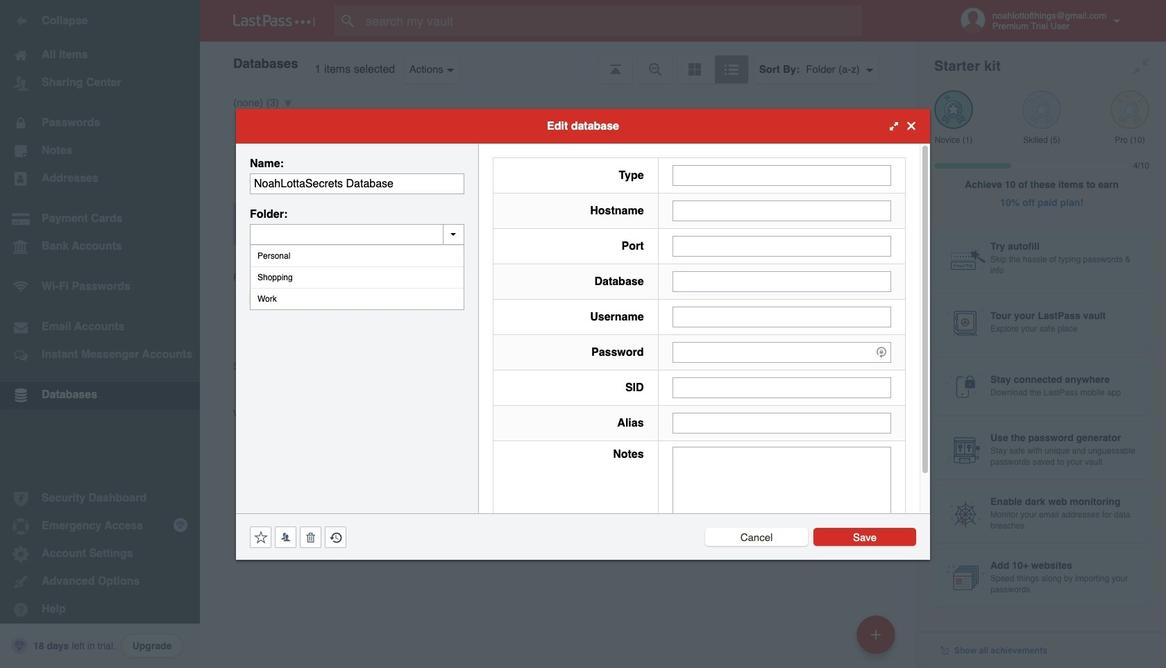 Task type: describe. For each thing, give the bounding box(es) containing it.
vault options navigation
[[200, 42, 918, 83]]

main navigation navigation
[[0, 0, 200, 669]]

new item navigation
[[852, 612, 904, 669]]



Task type: locate. For each thing, give the bounding box(es) containing it.
None text field
[[250, 173, 465, 194], [673, 200, 892, 221], [250, 224, 465, 245], [673, 271, 892, 292], [673, 307, 892, 327], [673, 377, 892, 398], [673, 413, 892, 434], [250, 173, 465, 194], [673, 200, 892, 221], [250, 224, 465, 245], [673, 271, 892, 292], [673, 307, 892, 327], [673, 377, 892, 398], [673, 413, 892, 434]]

new item image
[[872, 630, 881, 640]]

search my vault text field
[[335, 6, 890, 36]]

None text field
[[673, 165, 892, 186], [673, 236, 892, 257], [673, 447, 892, 533], [673, 165, 892, 186], [673, 236, 892, 257], [673, 447, 892, 533]]

None password field
[[673, 342, 892, 363]]

dialog
[[236, 109, 931, 560]]

lastpass image
[[233, 15, 315, 27]]

Search search field
[[335, 6, 890, 36]]



